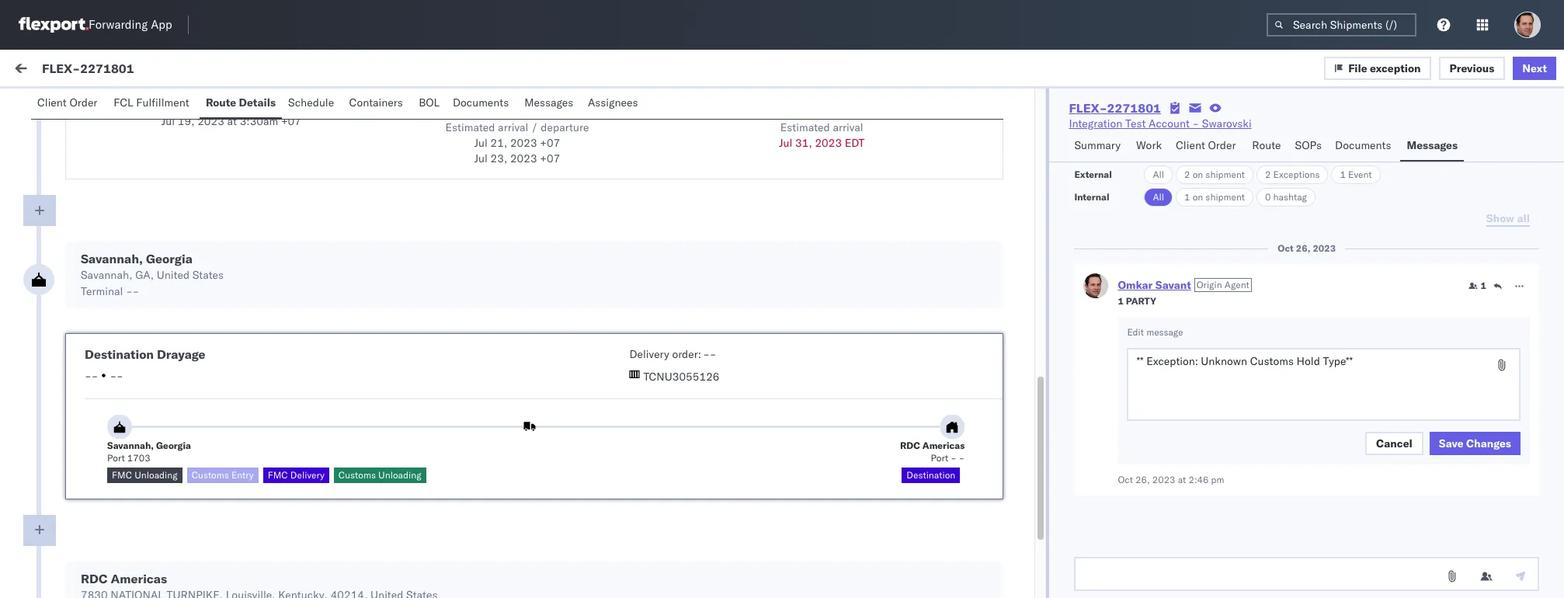 Task type: describe. For each thing, give the bounding box(es) containing it.
omkar for shipment,
[[75, 548, 108, 562]]

assignees
[[588, 96, 638, 110]]

cancel
[[1377, 437, 1413, 451]]

0 horizontal spatial client
[[37, 96, 67, 110]]

unloading for fmc unloading
[[134, 469, 178, 481]]

0 vertical spatial flex-2271801
[[42, 60, 134, 76]]

save changes
[[1439, 437, 1512, 451]]

0 vertical spatial this
[[47, 503, 68, 517]]

1854269
[[1242, 312, 1289, 326]]

deal
[[118, 503, 139, 517]]

details
[[239, 96, 276, 110]]

exception
[[1370, 61, 1421, 75]]

work button
[[1130, 131, 1170, 162]]

1 vertical spatial flex-2271801
[[1069, 100, 1161, 116]]

external (3)
[[25, 99, 89, 113]]

sops
[[1295, 138, 1322, 152]]

1 horizontal spatial documents button
[[1329, 131, 1401, 162]]

save changes button
[[1430, 432, 1521, 455]]

1 horizontal spatial this
[[407, 574, 428, 588]]

0 vertical spatial documents button
[[447, 89, 518, 119]]

arrival inside port 1703 customs entry estimated arrival jul 31, 2023 edt
[[833, 120, 864, 134]]

on for 2
[[1193, 169, 1204, 180]]

54901
[[227, 85, 256, 97]]

port inside the savannah, georgia port 1703
[[107, 452, 125, 463]]

external for external (3)
[[25, 99, 66, 113]]

3 flex- 458574 from the top
[[1210, 576, 1283, 590]]

origin
[[1197, 279, 1222, 291]]

all for 2
[[1153, 169, 1165, 180]]

will
[[332, 503, 349, 517]]

oct for oct 26, 2023, 4:23 pm pdt
[[528, 163, 545, 177]]

pdt for oct 26, 2023, 4:00 pm pdt
[[647, 312, 667, 326]]

2 for 2 on shipment
[[1185, 169, 1191, 180]]

1 horizontal spatial order
[[1208, 138, 1236, 152]]

resize handle column header for time
[[843, 130, 862, 598]]

exception: warehouse devan delay
[[49, 473, 233, 487]]

pdt for oct 26, 2023, 4:23 pm pdt
[[647, 163, 667, 177]]

with
[[163, 503, 185, 517]]

a for filing
[[98, 323, 104, 337]]

ga,
[[135, 268, 154, 282]]

americas for rdc americas port - - destination
[[923, 439, 965, 451]]

schedule
[[288, 96, 334, 110]]

all for 1
[[1153, 191, 1165, 203]]

1 button
[[1469, 280, 1487, 292]]

shipment,
[[197, 574, 246, 588]]

bol
[[419, 96, 440, 110]]

26, for oct 26, 2023, 4:00 pm pdt
[[548, 312, 565, 326]]

save
[[1439, 437, 1464, 451]]

jul left 21,
[[474, 136, 488, 150]]

shipment for 1 on shipment
[[1206, 191, 1245, 203]]

rdc for rdc americas
[[81, 571, 108, 586]]

(3)
[[68, 99, 89, 113]]

is
[[70, 503, 79, 517]]

cancel button
[[1366, 432, 1424, 455]]

1 -- from the left
[[85, 369, 98, 383]]

agent
[[1225, 279, 1250, 291]]

2023, for 4:22
[[568, 238, 598, 252]]

oct for oct 26, 2023 at 2:46 pm
[[1118, 474, 1133, 486]]

containers
[[349, 96, 403, 110]]

55225
[[513, 85, 542, 97]]

oct for oct 26, 2023, 3:30 pm pdt
[[528, 386, 545, 400]]

internal (0)
[[104, 99, 165, 113]]

2023 inside the port 54901 actual departure jul 19, 2023 at 3:30am +07
[[197, 114, 224, 128]]

1 party
[[1118, 295, 1157, 307]]

actual
[[190, 99, 222, 113]]

exception:
[[49, 473, 104, 487]]

1703 inside port 1703 customs entry estimated arrival jul 31, 2023 edt
[[821, 85, 844, 97]]

1 on shipment
[[1185, 191, 1245, 203]]

4:22
[[601, 238, 625, 252]]

omkar savant origin agent
[[1118, 278, 1250, 292]]

omkar up 1 party button at the right
[[1118, 278, 1153, 292]]

pm for 4:22
[[628, 238, 644, 252]]

oct 26, 2023, 4:23 pm pdt
[[528, 163, 667, 177]]

1703 inside the savannah, georgia port 1703
[[127, 452, 150, 463]]

0 vertical spatial messages button
[[518, 89, 582, 119]]

1 horizontal spatial 2271801
[[1107, 100, 1161, 116]]

route for route details
[[206, 96, 236, 110]]

message for message
[[48, 134, 85, 146]]

jul inside port 1703 customs entry estimated arrival jul 31, 2023 edt
[[779, 136, 793, 150]]

previous
[[1450, 61, 1495, 75]]

fcl fulfillment
[[114, 96, 189, 110]]

26, for oct 26, 2023, 3:30 pm pdt
[[548, 386, 565, 400]]

omkar savant for your
[[75, 372, 144, 386]]

messages for top messages button
[[525, 96, 573, 110]]

work for my
[[44, 60, 85, 82]]

fmc for fmc unloading
[[112, 469, 132, 481]]

route for route
[[1253, 138, 1281, 152]]

next button
[[1514, 56, 1557, 80]]

458574 for oct 26, 2023, 4:22 pm pdt
[[1242, 238, 1283, 252]]

georgia for savannah, georgia savannah, ga, united states terminal --
[[146, 251, 193, 266]]

delay
[[203, 473, 233, 487]]

1 for 1 on shipment
[[1185, 191, 1191, 203]]

resize handle column header for category
[[1184, 130, 1203, 598]]

pdt for oct 26, 2023, 3:30 pm pdt
[[647, 386, 667, 400]]

terminal
[[81, 284, 123, 298]]

import work
[[116, 64, 177, 78]]

estimated inside port 1703 customs entry estimated arrival jul 31, 2023 edt
[[781, 120, 830, 134]]

2023, for 3:30
[[568, 386, 598, 400]]

1 for 1 event
[[1340, 169, 1346, 180]]

warehouse
[[107, 473, 165, 487]]

account
[[1149, 117, 1190, 131]]

savant for improve
[[111, 297, 144, 311]]

comment
[[47, 175, 94, 189]]

entry inside port 1703 customs entry estimated arrival jul 31, 2023 edt
[[784, 103, 807, 114]]

assignees button
[[582, 89, 647, 119]]

3 458574 from the top
[[1242, 576, 1283, 590]]

1 for 1 party
[[1118, 295, 1124, 307]]

&
[[259, 574, 266, 588]]

arrival inside port 55225 loading estimated arrival /  departure jul 21, 2023 +07 jul 23, 2023 +07
[[498, 120, 529, 134]]

boat!
[[151, 398, 176, 412]]

floats
[[96, 398, 124, 412]]

+07 inside the port 54901 actual departure jul 19, 2023 at 3:30am +07
[[281, 114, 301, 128]]

31,
[[796, 136, 812, 150]]

departure inside port 55225 loading estimated arrival /  departure jul 21, 2023 +07 jul 23, 2023 +07
[[541, 120, 589, 134]]

savannah, for savannah, georgia savannah, ga, united states terminal --
[[81, 251, 143, 266]]

event
[[1349, 169, 1372, 180]]

1 for 1
[[1481, 280, 1487, 291]]

all button for 2
[[1145, 165, 1173, 184]]

26, for oct 26, 2023, 4:23 pm pdt
[[548, 163, 565, 177]]

message
[[1147, 326, 1184, 338]]

1 horizontal spatial messages button
[[1401, 131, 1464, 162]]

edt
[[845, 136, 865, 150]]

message list
[[180, 99, 248, 113]]

omkar for improve
[[75, 297, 108, 311]]

latent
[[47, 249, 78, 263]]

flex- 458574 for oct 26, 2023, 4:23 pm pdt
[[1210, 163, 1283, 177]]

1 event
[[1340, 169, 1372, 180]]

whatever
[[47, 398, 93, 412]]

my work
[[16, 60, 85, 82]]

1 vertical spatial savannah,
[[81, 268, 132, 282]]

my
[[16, 60, 40, 82]]

1 horizontal spatial delivery
[[630, 347, 669, 361]]

messages for rightmost messages button
[[1407, 138, 1458, 152]]

import work button
[[110, 50, 184, 92]]

route details button
[[200, 89, 282, 119]]

1 vertical spatial at
[[1178, 474, 1187, 486]]

2 -- from the left
[[110, 369, 123, 383]]

oct 26, 2023
[[1278, 242, 1336, 254]]

lucrative
[[394, 503, 437, 517]]

destination drayage
[[85, 346, 206, 362]]

pm for 4:00
[[628, 312, 644, 326]]

3:30am
[[240, 114, 278, 128]]

route details
[[206, 96, 276, 110]]

states
[[192, 268, 224, 282]]

fcl fulfillment button
[[107, 89, 200, 119]]

savant for shipment,
[[111, 548, 144, 562]]

file
[[1349, 61, 1368, 75]]

1 horizontal spatial your
[[172, 574, 194, 588]]

26, for oct 26, 2023 at 2:46 pm
[[1136, 474, 1150, 486]]

4:00
[[601, 312, 625, 326]]

devan
[[168, 473, 201, 487]]

integration
[[1069, 117, 1123, 131]]

related work item/shipment
[[1210, 134, 1331, 146]]

k,
[[269, 574, 279, 588]]

edit
[[1127, 326, 1144, 338]]

forwarding app link
[[19, 17, 172, 33]]

united
[[157, 268, 190, 282]]

1 vertical spatial delivery
[[290, 469, 325, 481]]

loading
[[498, 103, 532, 114]]

been
[[335, 574, 359, 588]]

/
[[531, 120, 538, 134]]

21,
[[491, 136, 508, 150]]

3 omkar savant from the top
[[75, 447, 144, 461]]

fmc delivery
[[268, 469, 325, 481]]

savannah, for savannah, georgia port 1703
[[107, 439, 154, 451]]



Task type: locate. For each thing, give the bounding box(es) containing it.
client down account
[[1176, 138, 1206, 152]]

2 fmc from the left
[[268, 469, 288, 481]]

2 shipment from the top
[[1206, 191, 1245, 203]]

rdc for rdc americas port - - destination
[[900, 439, 920, 451]]

fmc down the savannah, georgia port 1703
[[112, 469, 132, 481]]

estimated inside port 55225 loading estimated arrival /  departure jul 21, 2023 +07 jul 23, 2023 +07
[[446, 120, 495, 134]]

on for 1
[[1193, 191, 1204, 203]]

a right create on the bottom of the page
[[386, 503, 392, 517]]

0 horizontal spatial at
[[227, 114, 237, 128]]

1 vertical spatial 458574
[[1242, 238, 1283, 252]]

rdc americas port - - destination
[[900, 439, 965, 481]]

resize handle column header for message
[[502, 130, 521, 598]]

departure inside the port 54901 actual departure jul 19, 2023 at 3:30am +07
[[225, 99, 273, 113]]

2023, left 4:23
[[568, 163, 598, 177]]

1 omkar savant from the top
[[75, 297, 144, 311]]

2 arrival from the left
[[833, 120, 864, 134]]

pm for 3:30
[[628, 386, 644, 400]]

forwarding
[[89, 17, 148, 32]]

this
[[187, 503, 206, 517]]

a
[[98, 323, 104, 337], [82, 503, 87, 517], [386, 503, 392, 517]]

documents button up 21,
[[447, 89, 518, 119]]

1 vertical spatial 1703
[[127, 452, 150, 463]]

a right filing
[[98, 323, 104, 337]]

test.
[[136, 249, 158, 263]]

3 pm from the top
[[628, 312, 644, 326]]

shipment up 1 on shipment
[[1206, 169, 1245, 180]]

client order button down my work
[[31, 89, 107, 119]]

0 vertical spatial +07
[[281, 114, 301, 128]]

at
[[227, 114, 237, 128], [1178, 474, 1187, 486]]

1 all button from the top
[[1145, 165, 1173, 184]]

omkar savant up warehouse
[[75, 447, 144, 461]]

internal for internal (0)
[[104, 99, 142, 113]]

None text field
[[1075, 557, 1540, 591]]

savannah, georgia savannah, ga, united states terminal --
[[81, 251, 224, 298]]

work right related
[[1245, 134, 1265, 146]]

route
[[206, 96, 236, 110], [1253, 138, 1281, 152]]

2 all button from the top
[[1145, 188, 1173, 207]]

georgia for savannah, georgia port 1703
[[156, 439, 191, 451]]

2 up 1 on shipment
[[1185, 169, 1191, 180]]

edit message
[[1127, 326, 1184, 338]]

import
[[116, 64, 149, 78]]

pdt up delivery order: --
[[647, 312, 667, 326]]

pdt for oct 26, 2023, 4:22 pm pdt
[[647, 238, 667, 252]]

customs entry
[[192, 469, 254, 481]]

delivery up we
[[290, 469, 325, 481]]

1 horizontal spatial client
[[1176, 138, 1206, 152]]

work
[[44, 60, 85, 82], [1245, 134, 1265, 146]]

0 vertical spatial destination
[[85, 346, 154, 362]]

omkar for whatever floats your boat! waka waka!
[[75, 372, 108, 386]]

1 horizontal spatial at
[[1178, 474, 1187, 486]]

26, for oct 26, 2023
[[1296, 242, 1311, 254]]

work right import
[[152, 64, 177, 78]]

2 estimated from the left
[[781, 120, 830, 134]]

we
[[316, 503, 330, 517]]

0 vertical spatial route
[[206, 96, 236, 110]]

0 vertical spatial messages
[[525, 96, 573, 110]]

shipment down 2 on shipment
[[1206, 191, 1245, 203]]

Search Shipments (/) text field
[[1267, 13, 1417, 37]]

unloading down the savannah, georgia port 1703
[[134, 469, 178, 481]]

savant down destination drayage
[[111, 372, 144, 386]]

2 for 2 exceptions
[[1266, 169, 1271, 180]]

1 horizontal spatial departure
[[541, 120, 589, 134]]

4 pm from the top
[[628, 386, 644, 400]]

message inside message list "button"
[[180, 99, 226, 113]]

savant
[[1156, 278, 1191, 292], [111, 297, 144, 311], [111, 372, 144, 386], [111, 447, 144, 461], [111, 548, 144, 562]]

devan
[[282, 574, 312, 588]]

2 exceptions
[[1266, 169, 1320, 180]]

2 pdt from the top
[[647, 238, 667, 252]]

external (3) button
[[19, 92, 98, 122]]

1 vertical spatial external
[[1075, 169, 1112, 180]]

a right 'is'
[[82, 503, 87, 517]]

1 vertical spatial order
[[1208, 138, 1236, 152]]

americas inside rdc americas port - - destination
[[923, 439, 965, 451]]

0 horizontal spatial client order
[[37, 96, 97, 110]]

1 party button
[[1118, 294, 1157, 308]]

oct left 2:46
[[1118, 474, 1133, 486]]

1 vertical spatial documents
[[1335, 138, 1392, 152]]

rdc inside rdc americas port - - destination
[[900, 439, 920, 451]]

1 horizontal spatial flex-2271801
[[1069, 100, 1161, 116]]

2 horizontal spatial your
[[270, 323, 291, 337]]

oct for oct 26, 2023, 4:00 pm pdt
[[528, 312, 545, 326]]

26, left 4:00
[[548, 312, 565, 326]]

port 1703 customs entry estimated arrival jul 31, 2023 edt
[[745, 85, 865, 150]]

morale!
[[294, 323, 331, 337]]

3:30
[[601, 386, 625, 400]]

arrival down loading
[[498, 120, 529, 134]]

work for related
[[1245, 134, 1265, 146]]

omkar savant button
[[1118, 278, 1191, 292]]

savant up "rdc americas"
[[111, 548, 144, 562]]

port inside port 55225 loading estimated arrival /  departure jul 21, 2023 +07 jul 23, 2023 +07
[[493, 85, 511, 97]]

k
[[249, 574, 256, 588]]

at down the list
[[227, 114, 237, 128]]

order:
[[672, 347, 702, 361]]

documents button up event
[[1329, 131, 1401, 162]]

0 horizontal spatial flex-2271801
[[42, 60, 134, 76]]

23,
[[491, 151, 508, 165]]

1 horizontal spatial external
[[1075, 169, 1112, 180]]

list
[[229, 99, 248, 113]]

1 fmc from the left
[[112, 469, 132, 481]]

customs unloading
[[339, 469, 422, 481]]

at inside the port 54901 actual departure jul 19, 2023 at 3:30am +07
[[227, 114, 237, 128]]

0 vertical spatial on
[[1193, 169, 1204, 180]]

resize handle column header
[[502, 130, 521, 598], [843, 130, 862, 598], [1184, 130, 1203, 598], [1525, 130, 1544, 598]]

1 vertical spatial georgia
[[156, 439, 191, 451]]

at left 2:46
[[1178, 474, 1187, 486]]

2 vertical spatial +07
[[540, 151, 560, 165]]

pm for 4:23
[[628, 163, 644, 177]]

savant up party
[[1156, 278, 1191, 292]]

jul inside the port 54901 actual departure jul 19, 2023 at 3:30am +07
[[161, 114, 175, 128]]

client order button up 2 on shipment
[[1170, 131, 1246, 162]]

departure up time at top
[[541, 120, 589, 134]]

0 vertical spatial work
[[44, 60, 85, 82]]

pdt right 4:22 on the left top of page
[[647, 238, 667, 252]]

documents up event
[[1335, 138, 1392, 152]]

458574 for oct 26, 2023, 4:23 pm pdt
[[1242, 163, 1283, 177]]

0 horizontal spatial messages button
[[518, 89, 582, 119]]

rdc americas
[[81, 571, 167, 586]]

all button for 1
[[1145, 188, 1173, 207]]

1 2023, from the top
[[568, 163, 598, 177]]

pm right 3:30
[[628, 386, 644, 400]]

external left (3)
[[25, 99, 66, 113]]

26, left 2:46
[[1136, 474, 1150, 486]]

2 vertical spatial savannah,
[[107, 439, 154, 451]]

georgia up devan
[[156, 439, 191, 451]]

0 horizontal spatial estimated
[[446, 120, 495, 134]]

work up external (3)
[[44, 60, 85, 82]]

0 vertical spatial departure
[[225, 99, 273, 113]]

26, left 3:30
[[548, 386, 565, 400]]

1 shipment from the top
[[1206, 169, 1245, 180]]

message down external (3) button
[[48, 134, 85, 146]]

customs for customs unloading
[[339, 469, 376, 481]]

0 vertical spatial client order button
[[31, 89, 107, 119]]

whatever floats your boat! waka waka!
[[47, 398, 240, 412]]

message up 19,
[[180, 99, 226, 113]]

entry up '31,'
[[784, 103, 807, 114]]

omkar up 'notifying'
[[75, 548, 108, 562]]

jul left 23, at left
[[474, 151, 488, 165]]

oct 26, 2023, 3:30 pm pdt
[[528, 386, 667, 400]]

savannah, inside the savannah, georgia port 1703
[[107, 439, 154, 451]]

1 pdt from the top
[[647, 163, 667, 177]]

arrival up edt
[[833, 120, 864, 134]]

0 horizontal spatial fmc
[[112, 469, 132, 481]]

2 resize handle column header from the left
[[843, 130, 862, 598]]

0 vertical spatial client
[[37, 96, 67, 110]]

1 horizontal spatial route
[[1253, 138, 1281, 152]]

0 vertical spatial order
[[69, 96, 97, 110]]

1 vertical spatial flex- 458574
[[1210, 238, 1283, 252]]

client left (3)
[[37, 96, 67, 110]]

1 on from the top
[[1193, 169, 1204, 180]]

2023, for 4:00
[[568, 312, 598, 326]]

external inside button
[[25, 99, 66, 113]]

that
[[150, 574, 170, 588]]

pdt right 4:23
[[647, 163, 667, 177]]

oct left 3:30
[[528, 386, 545, 400]]

0 horizontal spatial arrival
[[498, 120, 529, 134]]

1 unloading from the left
[[134, 469, 178, 481]]

1 horizontal spatial fmc
[[268, 469, 288, 481]]

0 horizontal spatial your
[[127, 398, 148, 412]]

customs inside port 1703 customs entry estimated arrival jul 31, 2023 edt
[[745, 103, 782, 114]]

1 vertical spatial +07
[[540, 136, 560, 150]]

0 horizontal spatial a
[[82, 503, 87, 517]]

0 vertical spatial georgia
[[146, 251, 193, 266]]

time
[[529, 134, 549, 146]]

external
[[25, 99, 66, 113], [1075, 169, 1112, 180]]

jul left 19,
[[161, 114, 175, 128]]

omkar up filing
[[75, 297, 108, 311]]

americas
[[923, 439, 965, 451], [111, 571, 167, 586]]

0 horizontal spatial messages
[[525, 96, 573, 110]]

flex-2271801 up (3)
[[42, 60, 134, 76]]

1 vertical spatial 2271801
[[1107, 100, 1161, 116]]

internal for internal
[[1075, 191, 1110, 203]]

shipment for 2 on shipment
[[1206, 169, 1245, 180]]

1 horizontal spatial americas
[[923, 439, 965, 451]]

0 horizontal spatial --
[[85, 369, 98, 383]]

1 vertical spatial americas
[[111, 571, 167, 586]]

2023, left 3:30
[[568, 386, 598, 400]]

item/shipment
[[1268, 134, 1331, 146]]

1 vertical spatial documents button
[[1329, 131, 1401, 162]]

omkar savant for a
[[75, 297, 144, 311]]

2023, left 4:22 on the left top of page
[[568, 238, 598, 252]]

1 resize handle column header from the left
[[502, 130, 521, 598]]

this left 'is'
[[47, 503, 68, 517]]

documents up 21,
[[453, 96, 509, 110]]

0 horizontal spatial destination
[[85, 346, 154, 362]]

established,
[[253, 503, 313, 517]]

client order for the top client order button
[[37, 96, 97, 110]]

has
[[314, 574, 332, 588]]

2271801 up fcl
[[80, 60, 134, 76]]

2023, left 4:00
[[568, 312, 598, 326]]

related
[[1210, 134, 1243, 146]]

your right that
[[172, 574, 194, 588]]

external down summary button
[[1075, 169, 1112, 180]]

client
[[37, 96, 67, 110], [1176, 138, 1206, 152]]

2 flex- 458574 from the top
[[1210, 238, 1283, 252]]

0 vertical spatial internal
[[104, 99, 142, 113]]

0 horizontal spatial documents
[[453, 96, 509, 110]]

port for loading
[[493, 85, 511, 97]]

your left boat!
[[127, 398, 148, 412]]

oct for oct 26, 2023, 4:22 pm pdt
[[528, 238, 545, 252]]

departure down '54901'
[[225, 99, 273, 113]]

fmc
[[112, 469, 132, 481], [268, 469, 288, 481]]

latent messaging test.
[[47, 249, 158, 263]]

unloading up 'lucrative'
[[378, 469, 422, 481]]

waka
[[179, 398, 207, 412]]

26, down time at top
[[548, 163, 565, 177]]

1 pm from the top
[[628, 163, 644, 177]]

26, left 4:22 on the left top of page
[[548, 238, 565, 252]]

omkar savant for notifying
[[75, 548, 144, 562]]

rdc
[[900, 439, 920, 451], [81, 571, 108, 586]]

26, for oct 26, 2023, 4:22 pm pdt
[[548, 238, 565, 252]]

3 2023, from the top
[[568, 312, 598, 326]]

oct for oct 26, 2023
[[1278, 242, 1294, 254]]

1 flex- 458574 from the top
[[1210, 163, 1283, 177]]

2 on from the top
[[1193, 191, 1204, 203]]

client order down my work
[[37, 96, 97, 110]]

0 vertical spatial external
[[25, 99, 66, 113]]

forwarding app
[[89, 17, 172, 32]]

documents button
[[447, 89, 518, 119], [1329, 131, 1401, 162]]

2 horizontal spatial a
[[386, 503, 392, 517]]

1 horizontal spatial rdc
[[900, 439, 920, 451]]

2 unloading from the left
[[378, 469, 422, 481]]

1 vertical spatial client
[[1176, 138, 1206, 152]]

oct down time at top
[[528, 163, 545, 177]]

port for customs
[[801, 85, 818, 97]]

2023 inside port 1703 customs entry estimated arrival jul 31, 2023 edt
[[815, 136, 842, 150]]

1 horizontal spatial customs
[[339, 469, 376, 481]]

0 horizontal spatial 1703
[[127, 452, 150, 463]]

delivery left order:
[[630, 347, 669, 361]]

estimated up '31,'
[[781, 120, 830, 134]]

1 2 from the left
[[1185, 169, 1191, 180]]

port inside port 1703 customs entry estimated arrival jul 31, 2023 edt
[[801, 85, 818, 97]]

oct left 4:22 on the left top of page
[[528, 238, 545, 252]]

improve
[[228, 323, 267, 337]]

+07 down time at top
[[540, 151, 560, 165]]

0 horizontal spatial work
[[44, 60, 85, 82]]

summary button
[[1068, 131, 1130, 162]]

route button
[[1246, 131, 1289, 162]]

omkar up floats
[[75, 372, 108, 386]]

savant up "commendation"
[[111, 297, 144, 311]]

savant up fmc unloading
[[111, 447, 144, 461]]

americas for rdc americas
[[111, 571, 167, 586]]

2 458574 from the top
[[1242, 238, 1283, 252]]

omkar savant up filing
[[75, 297, 144, 311]]

1 all from the top
[[1153, 169, 1165, 180]]

4 resize handle column header from the left
[[1525, 130, 1544, 598]]

estimated up 21,
[[446, 120, 495, 134]]

your left 'morale!'
[[270, 323, 291, 337]]

0 vertical spatial at
[[227, 114, 237, 128]]

1 horizontal spatial client order button
[[1170, 131, 1246, 162]]

fmc up "this is a great deal and with this contract established, we will create a lucrative partnership." at the bottom of page
[[268, 469, 288, 481]]

file exception button
[[1325, 56, 1431, 80], [1325, 56, 1431, 80]]

commendation
[[107, 323, 180, 337]]

** Exception: Unknown Customs Hold Type** text field
[[1127, 348, 1521, 421]]

pm right 4:23
[[628, 163, 644, 177]]

1 vertical spatial entry
[[231, 469, 254, 481]]

26, down hashtag at the top of the page
[[1296, 242, 1311, 254]]

georgia inside the savannah, georgia savannah, ga, united states terminal --
[[146, 251, 193, 266]]

1 vertical spatial all button
[[1145, 188, 1173, 207]]

2 omkar savant from the top
[[75, 372, 144, 386]]

sops button
[[1289, 131, 1329, 162]]

0 horizontal spatial entry
[[231, 469, 254, 481]]

order down swarovski
[[1208, 138, 1236, 152]]

0 horizontal spatial 2271801
[[80, 60, 134, 76]]

client order for rightmost client order button
[[1176, 138, 1236, 152]]

port 54901 actual departure jul 19, 2023 at 3:30am +07
[[161, 85, 301, 128]]

on
[[1193, 169, 1204, 180], [1193, 191, 1204, 203]]

1 458574 from the top
[[1242, 163, 1283, 177]]

1 estimated from the left
[[446, 120, 495, 134]]

all
[[1153, 169, 1165, 180], [1153, 191, 1165, 203]]

1 vertical spatial your
[[127, 398, 148, 412]]

external for external
[[1075, 169, 1112, 180]]

georgia inside the savannah, georgia port 1703
[[156, 439, 191, 451]]

0 vertical spatial americas
[[923, 439, 965, 451]]

messaging
[[81, 249, 133, 263]]

0 vertical spatial client order
[[37, 96, 97, 110]]

1 horizontal spatial --
[[110, 369, 123, 383]]

flexport. image
[[19, 17, 89, 33]]

route inside button
[[206, 96, 236, 110]]

work inside the import work "button"
[[152, 64, 177, 78]]

savannah,
[[81, 251, 143, 266], [81, 268, 132, 282], [107, 439, 154, 451]]

flex- 1854269
[[1210, 312, 1289, 326]]

entry up contract
[[231, 469, 254, 481]]

port inside the port 54901 actual departure jul 19, 2023 at 3:30am +07
[[207, 85, 225, 97]]

1 horizontal spatial internal
[[1075, 191, 1110, 203]]

georgia up united
[[146, 251, 193, 266]]

internal (0) button
[[98, 92, 174, 122]]

omkar up the "exception:"
[[75, 447, 108, 461]]

4 omkar savant from the top
[[75, 548, 144, 562]]

fmc for fmc delivery
[[268, 469, 288, 481]]

0 horizontal spatial unloading
[[134, 469, 178, 481]]

1 vertical spatial messages
[[1407, 138, 1458, 152]]

3 resize handle column header from the left
[[1184, 130, 1203, 598]]

2023, for 4:23
[[568, 163, 598, 177]]

route inside button
[[1253, 138, 1281, 152]]

4:23
[[601, 163, 625, 177]]

pdt down tcnu3055126
[[647, 386, 667, 400]]

0 vertical spatial message
[[180, 99, 226, 113]]

delivery
[[630, 347, 669, 361], [290, 469, 325, 481]]

report
[[183, 323, 213, 337]]

flex-2271801 up integration
[[1069, 100, 1161, 116]]

port inside rdc americas port - - destination
[[931, 452, 949, 463]]

0 horizontal spatial order
[[69, 96, 97, 110]]

2 pm from the top
[[628, 238, 644, 252]]

1 vertical spatial rdc
[[81, 571, 108, 586]]

1 arrival from the left
[[498, 120, 529, 134]]

fcl
[[114, 96, 133, 110]]

client order
[[37, 96, 97, 110], [1176, 138, 1236, 152]]

omkar savant up 'notifying'
[[75, 548, 144, 562]]

--
[[85, 369, 98, 383], [110, 369, 123, 383]]

integration test account - swarovski link
[[1069, 116, 1252, 131]]

1 vertical spatial work
[[1137, 138, 1162, 152]]

0 horizontal spatial rdc
[[81, 571, 108, 586]]

1 vertical spatial internal
[[1075, 191, 1110, 203]]

pm right 4:22 on the left top of page
[[628, 238, 644, 252]]

port for actual
[[207, 85, 225, 97]]

+07 right 21,
[[540, 136, 560, 150]]

fulfillment
[[136, 96, 189, 110]]

0 vertical spatial savannah,
[[81, 251, 143, 266]]

contract
[[209, 503, 250, 517]]

savant for whatever floats your boat! waka waka!
[[111, 372, 144, 386]]

omkar savant up floats
[[75, 372, 144, 386]]

on up 1 on shipment
[[1193, 169, 1204, 180]]

4 2023, from the top
[[568, 386, 598, 400]]

0 horizontal spatial customs
[[192, 469, 229, 481]]

0 horizontal spatial documents button
[[447, 89, 518, 119]]

4 pdt from the top
[[647, 386, 667, 400]]

internal inside button
[[104, 99, 142, 113]]

flex- 458574 for oct 26, 2023, 4:22 pm pdt
[[1210, 238, 1283, 252]]

message for message list
[[180, 99, 226, 113]]

3 pdt from the top
[[647, 312, 667, 326]]

2 2 from the left
[[1266, 169, 1271, 180]]

this right 'delayed.'
[[407, 574, 428, 588]]

0 vertical spatial documents
[[453, 96, 509, 110]]

hashtag
[[1274, 191, 1307, 203]]

2 horizontal spatial customs
[[745, 103, 782, 114]]

am filing a commendation report to improve your morale!
[[53, 323, 331, 337]]

0 vertical spatial work
[[152, 64, 177, 78]]

work inside work button
[[1137, 138, 1162, 152]]

2271801 up test at the right top of page
[[1107, 100, 1161, 116]]

2 all from the top
[[1153, 191, 1165, 203]]

oct down 0 hashtag at the right of page
[[1278, 242, 1294, 254]]

a for is
[[82, 503, 87, 517]]

oct left 4:00
[[528, 312, 545, 326]]

1 vertical spatial client order button
[[1170, 131, 1246, 162]]

1 horizontal spatial messages
[[1407, 138, 1458, 152]]

2 2023, from the top
[[568, 238, 598, 252]]

pm right 4:00
[[628, 312, 644, 326]]

1 horizontal spatial 1703
[[821, 85, 844, 97]]

1 horizontal spatial message
[[180, 99, 226, 113]]

+07 down schedule
[[281, 114, 301, 128]]

flex-2271801 link
[[1069, 100, 1161, 116]]

1 vertical spatial all
[[1153, 191, 1165, 203]]

1 horizontal spatial arrival
[[833, 120, 864, 134]]

2023
[[197, 114, 224, 128], [510, 136, 537, 150], [815, 136, 842, 150], [510, 151, 537, 165], [1313, 242, 1336, 254], [1153, 474, 1176, 486]]

work down integration test account - swarovski link
[[1137, 138, 1162, 152]]

destination inside rdc americas port - - destination
[[907, 469, 956, 481]]

1 horizontal spatial entry
[[784, 103, 807, 114]]

1 horizontal spatial destination
[[907, 469, 956, 481]]

0 horizontal spatial departure
[[225, 99, 273, 113]]

destination
[[85, 346, 154, 362], [907, 469, 956, 481]]

-
[[1193, 117, 1200, 131], [869, 163, 875, 177], [869, 238, 875, 252], [126, 284, 133, 298], [133, 284, 139, 298], [869, 312, 875, 326], [703, 347, 710, 361], [710, 347, 717, 361], [85, 369, 91, 383], [91, 369, 98, 383], [110, 369, 117, 383], [117, 369, 123, 383], [869, 386, 875, 400], [951, 452, 957, 463], [959, 452, 965, 463]]

on down 2 on shipment
[[1193, 191, 1204, 203]]

resize handle column header for related work item/shipment
[[1525, 130, 1544, 598]]

omkar
[[1118, 278, 1153, 292], [75, 297, 108, 311], [75, 372, 108, 386], [75, 447, 108, 461], [75, 548, 108, 562]]

jul left '31,'
[[779, 136, 793, 150]]

client order down swarovski
[[1176, 138, 1236, 152]]

1 vertical spatial message
[[48, 134, 85, 146]]

unloading for customs unloading
[[378, 469, 422, 481]]

0 horizontal spatial delivery
[[290, 469, 325, 481]]

1 horizontal spatial estimated
[[781, 120, 830, 134]]

order left fcl
[[69, 96, 97, 110]]

customs for customs entry
[[192, 469, 229, 481]]



Task type: vqa. For each thing, say whether or not it's contained in the screenshot.
Client Order associated with top CLIENT ORDER BUTTON
yes



